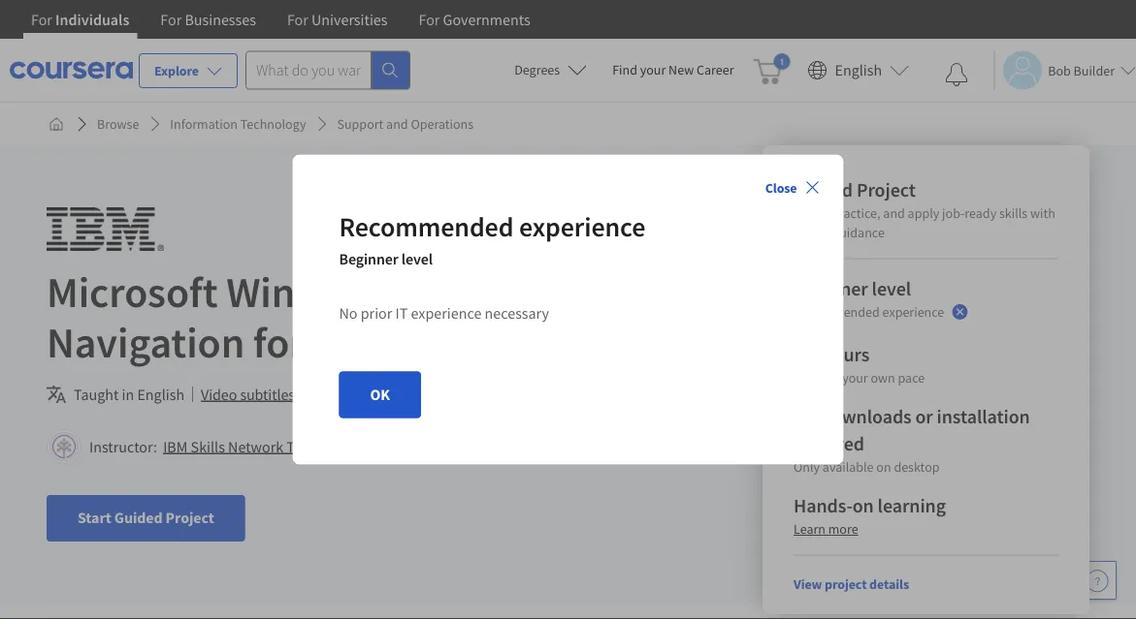 Task type: describe. For each thing, give the bounding box(es) containing it.
more
[[828, 521, 858, 538]]

1 vertical spatial english
[[137, 385, 184, 405]]

installation
[[937, 405, 1030, 429]]

or
[[915, 405, 933, 429]]

project inside guided project learn, practice, and apply job-ready skills with expert guidance
[[857, 178, 916, 202]]

individuals
[[55, 10, 129, 29]]

ibm skills network team link
[[163, 438, 322, 457]]

ibm image
[[47, 208, 164, 251]]

video subtitles available
[[201, 385, 355, 405]]

prior
[[361, 304, 392, 324]]

instructor:
[[89, 438, 157, 457]]

project
[[825, 576, 867, 594]]

view project details link
[[794, 576, 909, 594]]

project inside button
[[166, 508, 214, 528]]

guided inside guided project learn, practice, and apply job-ready skills with expert guidance
[[794, 178, 853, 202]]

information technology
[[170, 115, 306, 133]]

english button
[[800, 39, 917, 102]]

information
[[170, 115, 238, 133]]

available inside button
[[298, 385, 355, 405]]

and inside microsoft windows settings and navigation for beginners
[[559, 265, 628, 319]]

level inside recommended experience beginner level
[[402, 250, 433, 269]]

skills
[[999, 205, 1028, 222]]

show notifications image
[[945, 63, 969, 86]]

microsoft windows settings and navigation for beginners
[[47, 265, 628, 369]]

support and operations
[[337, 115, 474, 133]]

browse link
[[89, 107, 147, 142]]

for for governments
[[419, 10, 440, 29]]

operations
[[411, 115, 474, 133]]

network
[[228, 438, 283, 457]]

ok button
[[339, 372, 421, 419]]

for businesses
[[160, 10, 256, 29]]

beginner level
[[794, 277, 911, 301]]

own
[[871, 370, 895, 387]]

1.5
[[794, 343, 819, 367]]

find
[[612, 61, 637, 79]]

governments
[[443, 10, 530, 29]]

career
[[697, 61, 734, 79]]

hands-
[[794, 494, 853, 519]]

on inside no downloads or installation required only available on desktop
[[876, 459, 891, 476]]

no for prior
[[339, 304, 358, 324]]

beginner inside recommended experience beginner level
[[339, 250, 399, 269]]

ready
[[965, 205, 997, 222]]

with
[[1030, 205, 1056, 222]]

subtitles
[[240, 385, 295, 405]]

1 horizontal spatial beginner
[[794, 277, 868, 301]]

learn,
[[794, 205, 829, 222]]

downloads
[[821, 405, 912, 429]]

desktop
[[894, 459, 940, 476]]

guided inside button
[[114, 508, 163, 528]]

no for downloads
[[794, 405, 817, 429]]

recommended for recommended experience beginner level
[[339, 210, 514, 244]]

apply
[[908, 205, 940, 222]]

view
[[794, 576, 822, 594]]

for for universities
[[287, 10, 308, 29]]

recommended for recommended experience
[[794, 304, 880, 322]]

practice,
[[832, 205, 881, 222]]

ibm skills network team image
[[49, 433, 79, 462]]

new
[[669, 61, 694, 79]]

only
[[794, 459, 820, 476]]

settings
[[401, 265, 550, 319]]

businesses
[[185, 10, 256, 29]]

for
[[253, 315, 305, 369]]

find your new career
[[612, 61, 734, 79]]

start
[[78, 508, 111, 528]]

video subtitles available button
[[201, 383, 355, 407]]

and inside guided project learn, practice, and apply job-ready skills with expert guidance
[[883, 205, 905, 222]]



Task type: locate. For each thing, give the bounding box(es) containing it.
1 learn from the top
[[794, 370, 826, 387]]

4 for from the left
[[419, 10, 440, 29]]

required
[[794, 432, 864, 457]]

0 vertical spatial your
[[640, 61, 666, 79]]

ok
[[370, 386, 390, 405]]

1 vertical spatial project
[[166, 508, 214, 528]]

for left individuals on the left
[[31, 10, 52, 29]]

for for businesses
[[160, 10, 182, 29]]

2 horizontal spatial and
[[883, 205, 905, 222]]

0 vertical spatial and
[[386, 115, 408, 133]]

view project details
[[794, 576, 909, 594]]

support and operations link
[[329, 107, 481, 142]]

2 horizontal spatial experience
[[882, 304, 944, 322]]

recommended
[[339, 210, 514, 244], [794, 304, 880, 322]]

2 vertical spatial and
[[559, 265, 628, 319]]

for universities
[[287, 10, 388, 29]]

experience for recommended experience
[[882, 304, 944, 322]]

details
[[869, 576, 909, 594]]

support
[[337, 115, 384, 133]]

close
[[765, 179, 797, 196]]

your inside '1.5 hours learn at your own pace'
[[842, 370, 868, 387]]

find your new career link
[[603, 58, 744, 82]]

navigation
[[47, 315, 245, 369]]

it
[[395, 304, 408, 324]]

project down the ibm
[[166, 508, 214, 528]]

on inside hands-on learning learn more
[[853, 494, 874, 519]]

help center image
[[1086, 570, 1109, 593]]

3 for from the left
[[287, 10, 308, 29]]

1 vertical spatial available
[[823, 459, 874, 476]]

1 vertical spatial and
[[883, 205, 905, 222]]

available
[[298, 385, 355, 405], [823, 459, 874, 476]]

1 vertical spatial beginner
[[794, 277, 868, 301]]

1 horizontal spatial guided
[[794, 178, 853, 202]]

start guided project
[[78, 508, 214, 528]]

home image
[[49, 116, 64, 132]]

recommended up settings
[[339, 210, 514, 244]]

1 horizontal spatial experience
[[519, 210, 646, 244]]

browse
[[97, 115, 139, 133]]

learn down hands-
[[794, 521, 826, 538]]

0 horizontal spatial beginner
[[339, 250, 399, 269]]

no inside recommended experience dialog
[[339, 304, 358, 324]]

guidance
[[833, 224, 885, 242]]

0 vertical spatial beginner
[[339, 250, 399, 269]]

your inside 'find your new career' link
[[640, 61, 666, 79]]

1 horizontal spatial and
[[559, 265, 628, 319]]

your
[[640, 61, 666, 79], [842, 370, 868, 387]]

1 vertical spatial guided
[[114, 508, 163, 528]]

no up required
[[794, 405, 817, 429]]

available inside no downloads or installation required only available on desktop
[[823, 459, 874, 476]]

level up the it
[[402, 250, 433, 269]]

1 vertical spatial learn
[[794, 521, 826, 538]]

english
[[835, 61, 882, 80], [137, 385, 184, 405]]

1 vertical spatial no
[[794, 405, 817, 429]]

and left the apply
[[883, 205, 905, 222]]

on up more
[[853, 494, 874, 519]]

guided project learn, practice, and apply job-ready skills with expert guidance
[[794, 178, 1056, 242]]

0 horizontal spatial your
[[640, 61, 666, 79]]

necessary
[[485, 304, 549, 324]]

start guided project button
[[47, 496, 245, 542]]

learning
[[878, 494, 946, 519]]

and right support
[[386, 115, 408, 133]]

recommended inside recommended experience beginner level
[[339, 210, 514, 244]]

learn inside '1.5 hours learn at your own pace'
[[794, 370, 826, 387]]

for governments
[[419, 10, 530, 29]]

no
[[339, 304, 358, 324], [794, 405, 817, 429]]

0 horizontal spatial guided
[[114, 508, 163, 528]]

experience for recommended experience beginner level
[[519, 210, 646, 244]]

your right find
[[640, 61, 666, 79]]

0 horizontal spatial project
[[166, 508, 214, 528]]

project up practice,
[[857, 178, 916, 202]]

1.5 hours learn at your own pace
[[794, 343, 925, 387]]

1 horizontal spatial english
[[835, 61, 882, 80]]

recommended experience
[[794, 304, 944, 322]]

video
[[201, 385, 237, 405]]

learn more link
[[794, 521, 858, 538]]

close button
[[757, 170, 828, 205]]

0 vertical spatial guided
[[794, 178, 853, 202]]

skills
[[191, 438, 225, 457]]

0 horizontal spatial recommended
[[339, 210, 514, 244]]

1 horizontal spatial level
[[872, 277, 911, 301]]

shopping cart: 1 item image
[[753, 53, 790, 84]]

1 for from the left
[[31, 10, 52, 29]]

no left 'prior'
[[339, 304, 358, 324]]

0 vertical spatial learn
[[794, 370, 826, 387]]

for left universities
[[287, 10, 308, 29]]

banner navigation
[[16, 0, 546, 39]]

hours
[[822, 343, 870, 367]]

english right 'shopping cart: 1 item' icon
[[835, 61, 882, 80]]

taught
[[74, 385, 119, 405]]

and
[[386, 115, 408, 133], [883, 205, 905, 222], [559, 265, 628, 319]]

beginner up 'prior'
[[339, 250, 399, 269]]

english inside english "button"
[[835, 61, 882, 80]]

at
[[828, 370, 840, 387]]

available left ok
[[298, 385, 355, 405]]

your right at
[[842, 370, 868, 387]]

learn down "1.5"
[[794, 370, 826, 387]]

for left governments
[[419, 10, 440, 29]]

recommended experience dialog
[[293, 155, 844, 465]]

0 horizontal spatial english
[[137, 385, 184, 405]]

1 vertical spatial level
[[872, 277, 911, 301]]

no inside no downloads or installation required only available on desktop
[[794, 405, 817, 429]]

0 vertical spatial no
[[339, 304, 358, 324]]

on left "desktop"
[[876, 459, 891, 476]]

no prior it experience necessary
[[339, 304, 552, 324]]

learn inside hands-on learning learn more
[[794, 521, 826, 538]]

and right necessary
[[559, 265, 628, 319]]

0 horizontal spatial on
[[853, 494, 874, 519]]

0 horizontal spatial level
[[402, 250, 433, 269]]

guided up learn,
[[794, 178, 853, 202]]

universities
[[311, 10, 388, 29]]

expert
[[794, 224, 830, 242]]

None search field
[[245, 51, 410, 90]]

english right in
[[137, 385, 184, 405]]

coursera image
[[10, 55, 133, 86]]

for left businesses
[[160, 10, 182, 29]]

0 vertical spatial available
[[298, 385, 355, 405]]

level
[[402, 250, 433, 269], [872, 277, 911, 301]]

learn
[[794, 370, 826, 387], [794, 521, 826, 538]]

0 vertical spatial level
[[402, 250, 433, 269]]

1 vertical spatial on
[[853, 494, 874, 519]]

recommended down beginner level
[[794, 304, 880, 322]]

ibm
[[163, 438, 188, 457]]

1 horizontal spatial available
[[823, 459, 874, 476]]

microsoft
[[47, 265, 218, 319]]

0 vertical spatial english
[[835, 61, 882, 80]]

2 learn from the top
[[794, 521, 826, 538]]

team
[[287, 438, 322, 457]]

0 horizontal spatial experience
[[411, 304, 482, 324]]

0 vertical spatial recommended
[[339, 210, 514, 244]]

0 vertical spatial project
[[857, 178, 916, 202]]

recommended experience beginner level
[[339, 210, 646, 269]]

1 horizontal spatial no
[[794, 405, 817, 429]]

level up recommended experience
[[872, 277, 911, 301]]

windows
[[226, 265, 392, 319]]

beginner up recommended experience
[[794, 277, 868, 301]]

hands-on learning learn more
[[794, 494, 946, 538]]

experience inside recommended experience beginner level
[[519, 210, 646, 244]]

no downloads or installation required only available on desktop
[[794, 405, 1030, 476]]

taught in english
[[74, 385, 184, 405]]

in
[[122, 385, 134, 405]]

1 horizontal spatial your
[[842, 370, 868, 387]]

guided right start
[[114, 508, 163, 528]]

on
[[876, 459, 891, 476], [853, 494, 874, 519]]

0 vertical spatial on
[[876, 459, 891, 476]]

guided
[[794, 178, 853, 202], [114, 508, 163, 528]]

1 horizontal spatial recommended
[[794, 304, 880, 322]]

for for individuals
[[31, 10, 52, 29]]

pace
[[898, 370, 925, 387]]

experience
[[519, 210, 646, 244], [882, 304, 944, 322], [411, 304, 482, 324]]

beginners
[[314, 315, 496, 369]]

0 horizontal spatial and
[[386, 115, 408, 133]]

1 horizontal spatial project
[[857, 178, 916, 202]]

1 vertical spatial recommended
[[794, 304, 880, 322]]

instructor: ibm skills network team
[[89, 438, 322, 457]]

0 horizontal spatial no
[[339, 304, 358, 324]]

information technology link
[[162, 107, 314, 142]]

technology
[[240, 115, 306, 133]]

2 for from the left
[[160, 10, 182, 29]]

for individuals
[[31, 10, 129, 29]]

1 vertical spatial your
[[842, 370, 868, 387]]

1 horizontal spatial on
[[876, 459, 891, 476]]

job-
[[942, 205, 965, 222]]

beginner
[[339, 250, 399, 269], [794, 277, 868, 301]]

available down required
[[823, 459, 874, 476]]

for
[[31, 10, 52, 29], [160, 10, 182, 29], [287, 10, 308, 29], [419, 10, 440, 29]]

0 horizontal spatial available
[[298, 385, 355, 405]]

project
[[857, 178, 916, 202], [166, 508, 214, 528]]



Task type: vqa. For each thing, say whether or not it's contained in the screenshot.
Recommended experience Beginner level
yes



